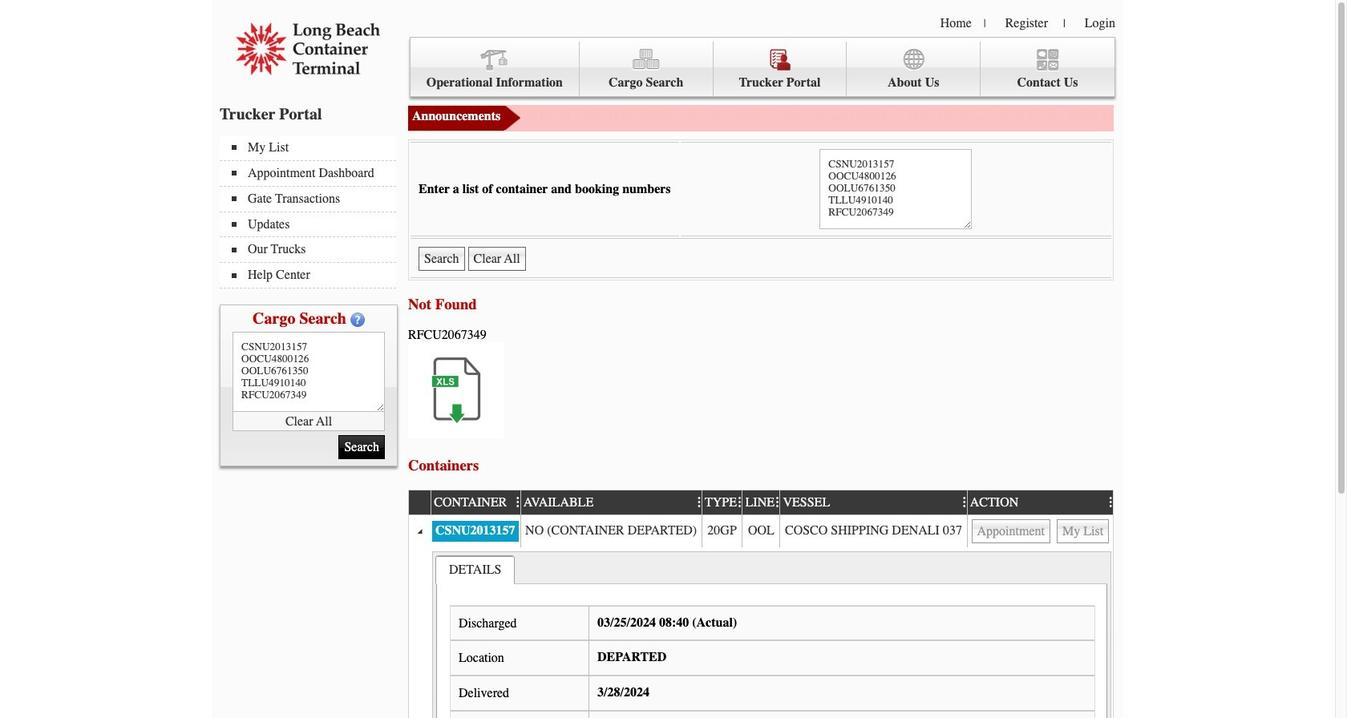 Task type: vqa. For each thing, say whether or not it's contained in the screenshot.
cell
yes



Task type: locate. For each thing, give the bounding box(es) containing it.
Enter container numbers and/ or booking numbers.  text field
[[233, 332, 385, 412]]

1 horizontal spatial menu bar
[[410, 37, 1116, 97]]

row
[[409, 489, 1121, 516], [409, 516, 1113, 548], [409, 548, 1113, 719]]

3 row from the top
[[409, 548, 1113, 719]]

None button
[[468, 247, 526, 271], [972, 520, 1051, 544], [1057, 520, 1109, 544], [468, 247, 526, 271], [972, 520, 1051, 544], [1057, 520, 1109, 544]]

None submit
[[419, 247, 465, 271], [339, 436, 385, 460], [419, 247, 465, 271], [339, 436, 385, 460]]

tab
[[436, 556, 515, 585]]

cell
[[409, 516, 431, 548], [431, 516, 520, 548], [520, 516, 702, 548], [702, 516, 742, 548], [742, 516, 780, 548], [780, 516, 967, 548], [967, 516, 1113, 548], [409, 548, 431, 719], [431, 548, 1113, 719]]

line edit column settings image
[[772, 496, 780, 509]]

column header
[[409, 491, 431, 516]]

container edit column settings image
[[512, 496, 520, 509]]

menu bar
[[410, 37, 1116, 97], [220, 136, 404, 289]]

row group
[[409, 516, 1113, 719]]

1 vertical spatial menu bar
[[220, 136, 404, 289]]

tree grid
[[409, 489, 1121, 719]]

tab list
[[436, 556, 515, 585]]

2 row from the top
[[409, 516, 1113, 548]]

tab list inside row
[[436, 556, 515, 585]]



Task type: describe. For each thing, give the bounding box(es) containing it.
type edit column settings image
[[734, 496, 742, 509]]

tab inside row
[[436, 556, 515, 585]]

1 row from the top
[[409, 489, 1121, 516]]

0 horizontal spatial menu bar
[[220, 136, 404, 289]]

action edit column settings image
[[1105, 496, 1113, 509]]

0 vertical spatial menu bar
[[410, 37, 1116, 97]]

Enter container numbers and/ or booking numbers. Press ESC to reset input box text field
[[820, 149, 972, 229]]

column header inside row
[[409, 491, 431, 516]]

available edit column settings image
[[693, 496, 702, 509]]

vessel edit column settings image
[[959, 496, 967, 509]]



